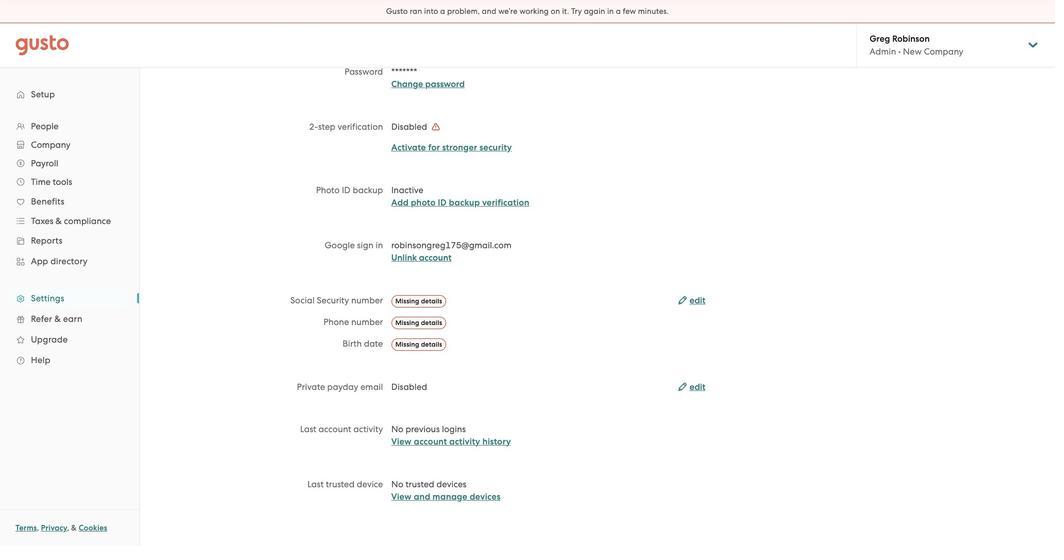 Task type: vqa. For each thing, say whether or not it's contained in the screenshot.
no trusted devices view and manage devices
yes



Task type: locate. For each thing, give the bounding box(es) containing it.
taxes & compliance button
[[10, 212, 129, 230]]

2 edit from the top
[[690, 382, 706, 393]]

2 missing details from the top
[[396, 319, 443, 327]]

1 vertical spatial details
[[421, 319, 443, 327]]

device
[[357, 479, 383, 490]]

number
[[352, 295, 383, 306], [352, 317, 383, 327]]

0 vertical spatial company
[[925, 46, 964, 57]]

benefits link
[[10, 192, 129, 211]]

trusted for no trusted devices view and manage devices
[[406, 479, 435, 490]]

missing details
[[396, 297, 443, 305], [396, 319, 443, 327], [396, 341, 443, 348]]

time tools button
[[10, 173, 129, 191]]

0 vertical spatial view
[[392, 436, 412, 447]]

1 vertical spatial &
[[55, 314, 61, 324]]

1 , from the left
[[37, 524, 39, 533]]

backup inside inactive add photo id backup verification
[[449, 197, 480, 208]]

app directory
[[31, 256, 88, 267]]

, left privacy 'link'
[[37, 524, 39, 533]]

1 vertical spatial view
[[392, 492, 412, 502]]

0 horizontal spatial verification
[[338, 122, 383, 132]]

1 vertical spatial activity
[[450, 436, 481, 447]]

1 vertical spatial number
[[352, 317, 383, 327]]

edit for first edit button from the top
[[690, 295, 706, 306]]

0 horizontal spatial backup
[[353, 185, 383, 195]]

devices right manage
[[470, 492, 501, 502]]

3 missing from the top
[[396, 341, 420, 348]]

1 vertical spatial backup
[[449, 197, 480, 208]]

0 vertical spatial account
[[419, 253, 452, 263]]

2 a from the left
[[616, 7, 621, 16]]

3 details from the top
[[421, 341, 443, 348]]

activity down logins
[[450, 436, 481, 447]]

edit
[[690, 295, 706, 306], [690, 382, 706, 393]]

on
[[551, 7, 561, 16]]

no
[[392, 424, 404, 434], [392, 479, 404, 490]]

refer
[[31, 314, 52, 324]]

0 horizontal spatial id
[[342, 185, 351, 195]]

1 vertical spatial company
[[31, 140, 70, 150]]

1 vertical spatial devices
[[470, 492, 501, 502]]

working
[[520, 7, 549, 16]]

activate
[[392, 142, 426, 153]]

backup right photo
[[449, 197, 480, 208]]

photo
[[316, 185, 340, 195]]

last
[[300, 424, 317, 434], [308, 479, 324, 490]]

company right new on the right of page
[[925, 46, 964, 57]]

0 vertical spatial edit
[[690, 295, 706, 306]]

gusto navigation element
[[0, 68, 139, 387]]

no inside no previous logins view account activity history
[[392, 424, 404, 434]]

2 details from the top
[[421, 319, 443, 327]]

logins
[[442, 424, 466, 434]]

1 vertical spatial id
[[438, 197, 447, 208]]

& inside dropdown button
[[56, 216, 62, 226]]

it.
[[563, 7, 570, 16]]

change
[[392, 79, 423, 90]]

1 horizontal spatial id
[[438, 197, 447, 208]]

2-step verification
[[309, 122, 383, 132]]

0 horizontal spatial in
[[376, 240, 383, 251]]

activate for stronger security link
[[392, 142, 512, 153]]

1 trusted from the left
[[326, 479, 355, 490]]

help link
[[10, 351, 129, 370]]

0 vertical spatial activity
[[354, 424, 383, 434]]

0 horizontal spatial ,
[[37, 524, 39, 533]]

1 vertical spatial no
[[392, 479, 404, 490]]

3 missing details from the top
[[396, 341, 443, 348]]

2 vertical spatial details
[[421, 341, 443, 348]]

home image
[[15, 35, 69, 55]]

0 vertical spatial no
[[392, 424, 404, 434]]

and left we're
[[482, 7, 497, 16]]

1 horizontal spatial a
[[616, 7, 621, 16]]

trusted
[[326, 479, 355, 490], [406, 479, 435, 490]]

0 vertical spatial number
[[352, 295, 383, 306]]

backup
[[353, 185, 383, 195], [449, 197, 480, 208]]

inactive add photo id backup verification
[[392, 185, 530, 208]]

account down previous
[[414, 436, 447, 447]]

greg robinson admin • new company
[[870, 34, 964, 57]]

0 horizontal spatial and
[[414, 492, 431, 502]]

0 vertical spatial backup
[[353, 185, 383, 195]]

0 vertical spatial and
[[482, 7, 497, 16]]

activity inside no previous logins view account activity history
[[450, 436, 481, 447]]

2 , from the left
[[67, 524, 69, 533]]

1 vertical spatial disabled
[[392, 382, 428, 392]]

refer & earn
[[31, 314, 82, 324]]

1 missing from the top
[[396, 297, 420, 305]]

view down previous
[[392, 436, 412, 447]]

verification inside inactive add photo id backup verification
[[483, 197, 530, 208]]

2 vertical spatial missing details
[[396, 341, 443, 348]]

reports link
[[10, 231, 129, 250]]

1 disabled from the top
[[392, 122, 430, 132]]

2 missing from the top
[[396, 319, 420, 327]]

a
[[441, 7, 446, 16], [616, 7, 621, 16]]

a left 'few'
[[616, 7, 621, 16]]

edit for 1st edit button from the bottom of the page
[[690, 382, 706, 393]]

1 a from the left
[[441, 7, 446, 16]]

change password button
[[392, 78, 465, 91]]

1 horizontal spatial in
[[608, 7, 614, 16]]

0 vertical spatial last
[[300, 424, 317, 434]]

list
[[0, 117, 139, 371]]

time tools
[[31, 177, 72, 187]]

1 vertical spatial and
[[414, 492, 431, 502]]

missing details for phone number
[[396, 319, 443, 327]]

1 vertical spatial verification
[[483, 197, 530, 208]]

tools
[[53, 177, 72, 187]]

trusted for last trusted device
[[326, 479, 355, 490]]

try
[[572, 7, 582, 16]]

0 vertical spatial verification
[[338, 122, 383, 132]]

terms
[[15, 524, 37, 533]]

id right "photo"
[[342, 185, 351, 195]]

view left manage
[[392, 492, 412, 502]]

account
[[419, 253, 452, 263], [319, 424, 352, 434], [414, 436, 447, 447]]

trusted left device
[[326, 479, 355, 490]]

activity
[[354, 424, 383, 434], [450, 436, 481, 447]]

1 horizontal spatial backup
[[449, 197, 480, 208]]

view inside no trusted devices view and manage devices
[[392, 492, 412, 502]]

minutes.
[[639, 7, 669, 16]]

devices
[[437, 479, 467, 490], [470, 492, 501, 502]]

2 vertical spatial missing
[[396, 341, 420, 348]]

, left cookies button
[[67, 524, 69, 533]]

payroll
[[31, 158, 58, 169]]

into
[[424, 7, 439, 16]]

disabled
[[392, 122, 430, 132], [392, 382, 428, 392]]

0 vertical spatial disabled
[[392, 122, 430, 132]]

1 horizontal spatial activity
[[450, 436, 481, 447]]

0 vertical spatial missing
[[396, 297, 420, 305]]

2 vertical spatial account
[[414, 436, 447, 447]]

1 vertical spatial missing details
[[396, 319, 443, 327]]

greg
[[870, 34, 891, 44]]

0 vertical spatial &
[[56, 216, 62, 226]]

details
[[421, 297, 443, 305], [421, 319, 443, 327], [421, 341, 443, 348]]

robinsongreg175@gmail.com
[[392, 240, 512, 251]]

2 disabled from the top
[[392, 382, 428, 392]]

1 vertical spatial edit button
[[679, 381, 706, 394]]

in right sign at the top
[[376, 240, 383, 251]]

missing details for social security number
[[396, 297, 443, 305]]

terms , privacy , & cookies
[[15, 524, 107, 533]]

missing for phone number
[[396, 319, 420, 327]]

2 edit button from the top
[[679, 381, 706, 394]]

view for view account activity history
[[392, 436, 412, 447]]

2 no from the top
[[392, 479, 404, 490]]

1 vertical spatial missing
[[396, 319, 420, 327]]

missing for birth date
[[396, 341, 420, 348]]

no left previous
[[392, 424, 404, 434]]

disabled right the email
[[392, 382, 428, 392]]

phone number
[[324, 317, 383, 327]]

1 view from the top
[[392, 436, 412, 447]]

list containing people
[[0, 117, 139, 371]]

1 horizontal spatial company
[[925, 46, 964, 57]]

company down people
[[31, 140, 70, 150]]

2 view from the top
[[392, 492, 412, 502]]

activity down the email
[[354, 424, 383, 434]]

0 vertical spatial in
[[608, 7, 614, 16]]

no inside no trusted devices view and manage devices
[[392, 479, 404, 490]]

account down private payday email
[[319, 424, 352, 434]]

birth
[[343, 339, 362, 349]]

devices up manage
[[437, 479, 467, 490]]

& right taxes
[[56, 216, 62, 226]]

a right into
[[441, 7, 446, 16]]

disabled for verification
[[392, 122, 430, 132]]

people button
[[10, 117, 129, 136]]

& left earn
[[55, 314, 61, 324]]

trusted up view and manage devices link
[[406, 479, 435, 490]]

id right photo
[[438, 197, 447, 208]]

disabled up activate
[[392, 122, 430, 132]]

backup left inactive
[[353, 185, 383, 195]]

1 vertical spatial last
[[308, 479, 324, 490]]

0 horizontal spatial devices
[[437, 479, 467, 490]]

0 horizontal spatial company
[[31, 140, 70, 150]]

and left manage
[[414, 492, 431, 502]]

1 missing details from the top
[[396, 297, 443, 305]]

private payday email
[[297, 382, 383, 392]]

number up birth date
[[352, 317, 383, 327]]

1 horizontal spatial ,
[[67, 524, 69, 533]]

account inside no previous logins view account activity history
[[414, 436, 447, 447]]

details for phone number
[[421, 319, 443, 327]]

1 details from the top
[[421, 297, 443, 305]]

in right again
[[608, 7, 614, 16]]

0 horizontal spatial trusted
[[326, 479, 355, 490]]

we're
[[499, 7, 518, 16]]

last trusted device
[[308, 479, 383, 490]]

1 horizontal spatial trusted
[[406, 479, 435, 490]]

sign
[[357, 240, 374, 251]]

number up phone number
[[352, 295, 383, 306]]

view inside no previous logins view account activity history
[[392, 436, 412, 447]]

2 trusted from the left
[[406, 479, 435, 490]]

1 vertical spatial edit
[[690, 382, 706, 393]]

security
[[317, 295, 349, 306]]

id
[[342, 185, 351, 195], [438, 197, 447, 208]]

1 edit from the top
[[690, 295, 706, 306]]

social
[[290, 295, 315, 306]]

0 vertical spatial missing details
[[396, 297, 443, 305]]

0 vertical spatial details
[[421, 297, 443, 305]]

setup
[[31, 89, 55, 100]]

0 horizontal spatial a
[[441, 7, 446, 16]]

no right device
[[392, 479, 404, 490]]

& left cookies
[[71, 524, 77, 533]]

trusted inside no trusted devices view and manage devices
[[406, 479, 435, 490]]

company inside "greg robinson admin • new company"
[[925, 46, 964, 57]]

password
[[426, 79, 465, 90]]

step
[[318, 122, 336, 132]]

0 vertical spatial id
[[342, 185, 351, 195]]

1 edit button from the top
[[679, 295, 706, 307]]

app directory link
[[10, 252, 129, 271]]

0 vertical spatial devices
[[437, 479, 467, 490]]

social security number
[[290, 295, 383, 306]]

cookies
[[79, 524, 107, 533]]

account down robinsongreg175@gmail.com
[[419, 253, 452, 263]]

*******
[[392, 67, 418, 77]]

1 no from the top
[[392, 424, 404, 434]]

1 horizontal spatial verification
[[483, 197, 530, 208]]

company
[[925, 46, 964, 57], [31, 140, 70, 150]]

0 vertical spatial edit button
[[679, 295, 706, 307]]



Task type: describe. For each thing, give the bounding box(es) containing it.
******* change password
[[392, 67, 465, 90]]

2 vertical spatial &
[[71, 524, 77, 533]]

app
[[31, 256, 48, 267]]

company button
[[10, 136, 129, 154]]

settings link
[[10, 289, 129, 308]]

privacy
[[41, 524, 67, 533]]

& for earn
[[55, 314, 61, 324]]

disabled for email
[[392, 382, 428, 392]]

google
[[325, 240, 355, 251]]

settings
[[31, 293, 64, 304]]

time
[[31, 177, 51, 187]]

1 vertical spatial in
[[376, 240, 383, 251]]

id inside inactive add photo id backup verification
[[438, 197, 447, 208]]

previous
[[406, 424, 440, 434]]

robinsongreg175@gmail.com unlink account
[[392, 240, 512, 263]]

history
[[483, 436, 511, 447]]

earn
[[63, 314, 82, 324]]

compliance
[[64, 216, 111, 226]]

no previous logins view account activity history
[[392, 424, 511, 447]]

photo
[[411, 197, 436, 208]]

2 number from the top
[[352, 317, 383, 327]]

manage
[[433, 492, 468, 502]]

2-
[[309, 122, 318, 132]]

photo id backup
[[316, 185, 383, 195]]

stronger
[[443, 142, 478, 153]]

email
[[361, 382, 383, 392]]

cookies button
[[79, 522, 107, 535]]

phone
[[324, 317, 349, 327]]

birth date
[[343, 339, 383, 349]]

add
[[392, 197, 409, 208]]

robinson
[[893, 34, 930, 44]]

privacy link
[[41, 524, 67, 533]]

and inside no trusted devices view and manage devices
[[414, 492, 431, 502]]

module__icon___go7vc image
[[432, 123, 440, 131]]

missing for social security number
[[396, 297, 420, 305]]

1 vertical spatial account
[[319, 424, 352, 434]]

0 horizontal spatial activity
[[354, 424, 383, 434]]

add photo id backup verification button
[[392, 197, 530, 209]]

missing details for birth date
[[396, 341, 443, 348]]

unlink
[[392, 253, 417, 263]]

help
[[31, 355, 50, 366]]

google sign in
[[325, 240, 383, 251]]

gusto
[[386, 7, 408, 16]]

1 horizontal spatial and
[[482, 7, 497, 16]]

taxes & compliance
[[31, 216, 111, 226]]

terms link
[[15, 524, 37, 533]]

view and manage devices link
[[392, 492, 501, 502]]

no for view account activity history
[[392, 424, 404, 434]]

•
[[899, 46, 902, 57]]

last for view account activity history
[[300, 424, 317, 434]]

view for view and manage devices
[[392, 492, 412, 502]]

no for view and manage devices
[[392, 479, 404, 490]]

payroll button
[[10, 154, 129, 173]]

last for view and manage devices
[[308, 479, 324, 490]]

unlink account button
[[392, 252, 452, 264]]

upgrade
[[31, 335, 68, 345]]

people
[[31, 121, 59, 131]]

date
[[364, 339, 383, 349]]

last account activity
[[300, 424, 383, 434]]

taxes
[[31, 216, 53, 226]]

activate for stronger security
[[392, 142, 512, 153]]

admin
[[870, 46, 897, 57]]

account inside robinsongreg175@gmail.com unlink account
[[419, 253, 452, 263]]

1 horizontal spatial devices
[[470, 492, 501, 502]]

few
[[623, 7, 637, 16]]

1 number from the top
[[352, 295, 383, 306]]

directory
[[50, 256, 88, 267]]

new
[[904, 46, 922, 57]]

& for compliance
[[56, 216, 62, 226]]

company inside dropdown button
[[31, 140, 70, 150]]

benefits
[[31, 196, 64, 207]]

ran
[[410, 7, 422, 16]]

refer & earn link
[[10, 310, 129, 328]]

payday
[[328, 382, 359, 392]]

password
[[345, 67, 383, 77]]

details for birth date
[[421, 341, 443, 348]]

inactive
[[392, 185, 424, 195]]

details for social security number
[[421, 297, 443, 305]]

upgrade link
[[10, 330, 129, 349]]

problem,
[[448, 7, 480, 16]]

security
[[480, 142, 512, 153]]

for
[[429, 142, 440, 153]]

gusto ran into a problem, and we're working on it. try again in a few minutes.
[[386, 7, 669, 16]]

again
[[584, 7, 606, 16]]

reports
[[31, 236, 63, 246]]

private
[[297, 382, 325, 392]]

no trusted devices view and manage devices
[[392, 479, 501, 502]]



